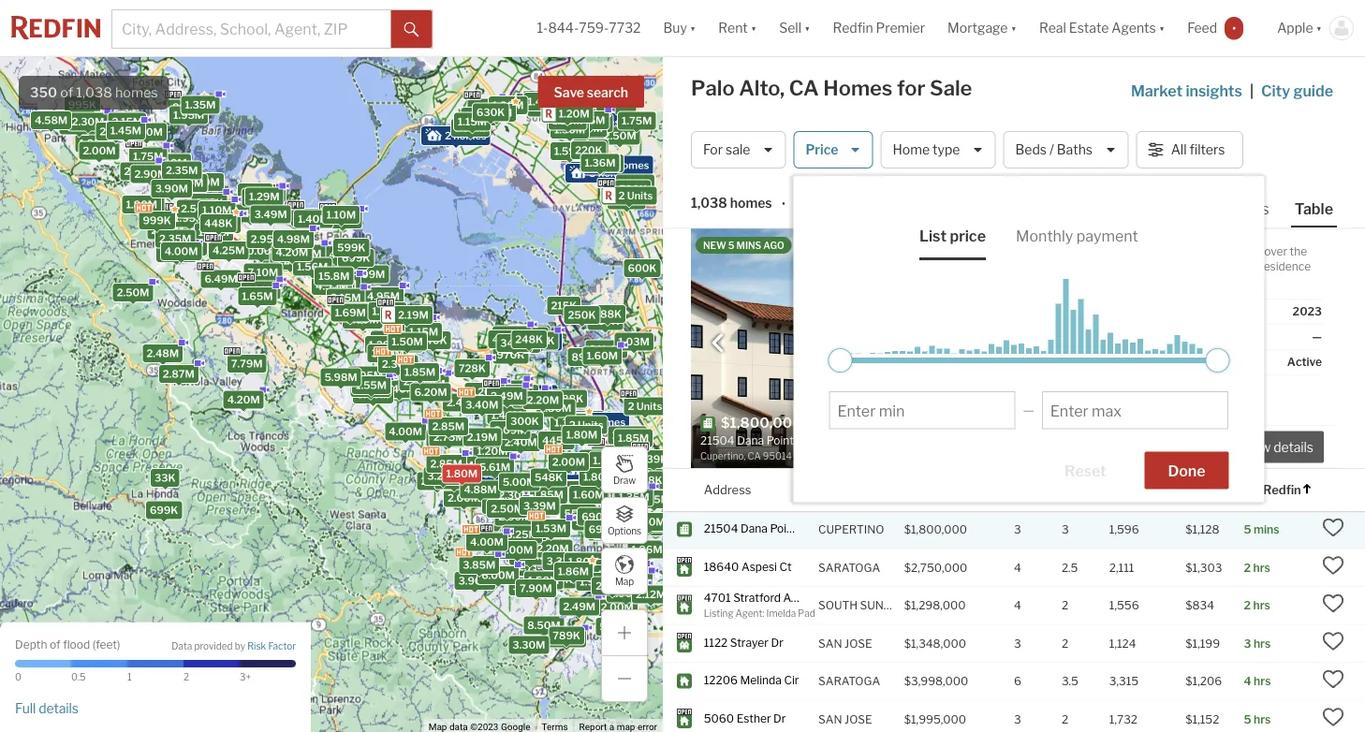 Task type: describe. For each thing, give the bounding box(es) containing it.
2 vertical spatial 1.28m
[[586, 479, 617, 491]]

0 vertical spatial 1.75m
[[622, 115, 652, 127]]

1 vertical spatial 3.49m
[[320, 249, 353, 261]]

0 vertical spatial 2 homes
[[445, 130, 487, 142]]

3 inside mls# ml81949182 march completion - discover the exquisite 3-level plan tc at arroyo village, a residence boasting 3 bedr...
[[1077, 275, 1085, 288]]

2 horizontal spatial 2.49m
[[563, 601, 596, 613]]

2 units down 220k
[[585, 157, 620, 170]]

0 vertical spatial 2.75m
[[433, 431, 465, 444]]

▾ for buy ▾
[[690, 20, 696, 36]]

648k
[[195, 197, 224, 209]]

1.50m down the 1.09m
[[596, 448, 627, 461]]

market insights link
[[1131, 61, 1243, 102]]

2.00m down 3.20m
[[448, 492, 481, 505]]

1 vertical spatial 2.25m
[[166, 177, 197, 190]]

-
[[1235, 245, 1240, 259]]

0 vertical spatial 3.30m
[[332, 255, 364, 267]]

0 horizontal spatial 1.90m
[[284, 256, 315, 269]]

999k down 858k
[[638, 488, 666, 500]]

0 horizontal spatial 1.65m
[[198, 226, 229, 238]]

1.80m down the 628k
[[126, 198, 157, 211]]

0 horizontal spatial 5.00m
[[386, 337, 419, 349]]

type
[[933, 142, 960, 158]]

2 vertical spatial —
[[1023, 402, 1035, 418]]

1.95m left the options
[[576, 516, 607, 528]]

2 units down 8 homes
[[619, 190, 653, 202]]

2.30m down the 5.61m
[[499, 489, 531, 501]]

8 homes
[[607, 159, 649, 171]]

1.40m up '2.45m'
[[156, 157, 187, 169]]

1.85m down 1.63m
[[79, 137, 110, 149]]

1,038 homes •
[[691, 195, 786, 212]]

lot size
[[1199, 330, 1241, 344]]

1 horizontal spatial 1,596
[[1110, 523, 1139, 537]]

288k
[[594, 308, 622, 320]]

photos
[[1220, 199, 1270, 218]]

1 vertical spatial 5 mins
[[1244, 523, 1280, 537]]

995k
[[68, 99, 97, 111]]

homes inside 1,038 homes •
[[730, 195, 772, 211]]

2.30m down 995k
[[72, 116, 104, 128]]

map button
[[601, 548, 648, 595]]

1.50m up the 1.99m at the left of the page
[[481, 107, 512, 119]]

1 vertical spatial 2.49m
[[430, 432, 463, 444]]

1.17m
[[445, 459, 474, 472]]

2 units up the 1.09m
[[628, 401, 663, 413]]

1.53m
[[536, 522, 567, 535]]

previous button image
[[709, 334, 728, 353]]

1 vertical spatial 300k
[[511, 415, 539, 427]]

0 horizontal spatial 1.10m
[[202, 204, 232, 216]]

1.35m down city, address, school, agent, zip search field
[[185, 99, 216, 111]]

1 vertical spatial 1.05m
[[352, 369, 383, 382]]

4 left the 1.70m
[[583, 464, 590, 476]]

1 vertical spatial 2.75m
[[518, 561, 549, 573]]

▾ for sell ▾
[[805, 20, 811, 36]]

0 vertical spatial 3.00m
[[362, 296, 395, 308]]

2023
[[1293, 305, 1322, 318]]

jose for $1,348,000
[[845, 637, 872, 650]]

san jose for $1,348,000
[[819, 637, 872, 650]]

1.35m down draw
[[619, 491, 650, 504]]

1 horizontal spatial 1.10m
[[327, 209, 356, 221]]

1 vertical spatial 2.19m
[[467, 431, 498, 443]]

0 vertical spatial 1,038
[[76, 84, 112, 101]]

4701 stratford ave listing agent: imelda padrid south sundale $1,298,000
[[704, 591, 966, 620]]

680k
[[624, 494, 653, 507]]

2 up 550k
[[581, 477, 588, 489]]

3-
[[1079, 260, 1091, 273]]

2 up 445k
[[569, 419, 576, 432]]

5.98m
[[325, 371, 358, 384]]

1 vertical spatial 2.85m
[[430, 458, 463, 470]]

1.35m up 3.80m
[[375, 334, 406, 346]]

2 units up 970k
[[510, 330, 545, 343]]

1 3.53m from the left
[[598, 569, 631, 581]]

$1,199
[[1186, 637, 1220, 650]]

496k
[[572, 414, 601, 426]]

0 vertical spatial 2.19m
[[398, 309, 429, 321]]

2.60m
[[633, 516, 666, 528]]

5.61m
[[480, 461, 511, 474]]

0 horizontal spatial 1.45m
[[110, 125, 141, 137]]

1 vertical spatial 2.69m
[[403, 376, 436, 388]]

4.95m
[[367, 291, 400, 303]]

1.40m up '1.44m'
[[493, 383, 524, 396]]

700k
[[626, 494, 654, 506]]

0 vertical spatial 2.25m
[[63, 119, 95, 132]]

259k
[[592, 315, 620, 327]]

0 vertical spatial 1.60m
[[569, 125, 600, 137]]

apple
[[1278, 20, 1314, 36]]

1.85m down 548k
[[533, 489, 564, 501]]

1 vertical spatial 450k
[[492, 334, 521, 346]]

▾ for apple ▾
[[1316, 20, 1322, 36]]

hoa
[[1029, 355, 1054, 369]]

$1,348,000
[[905, 637, 967, 650]]

0 vertical spatial 1.28m
[[369, 339, 399, 351]]

0 horizontal spatial 4.20m
[[227, 394, 260, 406]]

825k
[[472, 101, 500, 114]]

san for 5060 esther dr
[[819, 713, 843, 726]]

0 vertical spatial 1.96m
[[632, 544, 663, 556]]

1 horizontal spatial 5.00m
[[503, 476, 536, 488]]

1.25m down 'save'
[[553, 115, 583, 127]]

hrs for $1,199
[[1254, 637, 1271, 650]]

▾ for rent ▾
[[751, 20, 757, 36]]

7732
[[609, 20, 641, 36]]

estate
[[1069, 20, 1109, 36]]

2 vertical spatial redfin
[[1263, 483, 1302, 497]]

2 up 3 hrs
[[1244, 599, 1251, 612]]

2 left 8
[[593, 165, 599, 177]]

1.25m down '4.95m'
[[372, 305, 403, 318]]

0 vertical spatial 3.28m
[[274, 255, 306, 267]]

1 vertical spatial 3.28m
[[600, 568, 632, 581]]

ave
[[784, 591, 804, 605]]

229k up 2.95m
[[248, 187, 275, 199]]

0 horizontal spatial redfin
[[833, 20, 873, 36]]

2 horizontal spatial 1.45m
[[610, 478, 641, 490]]

18640 aspesi ct link
[[704, 559, 802, 574]]

1 vertical spatial 3.50m
[[513, 581, 546, 593]]

0 vertical spatial 300k
[[526, 335, 555, 347]]

list
[[920, 227, 947, 245]]

1.95m up the 628k
[[173, 109, 204, 121]]

dana
[[741, 522, 768, 536]]

2.00m down the 729k
[[596, 580, 629, 592]]

on redfin inside button
[[1244, 483, 1302, 497]]

City, Address, School, Agent, ZIP search field
[[112, 10, 391, 48]]

2 vertical spatial 1.15m
[[409, 326, 438, 338]]

1.50m down 315k
[[592, 526, 623, 538]]

0 vertical spatial 1.15m
[[458, 116, 487, 128]]

0 vertical spatial 1.05m
[[327, 213, 358, 226]]

4 left 8
[[591, 160, 598, 172]]

0 horizontal spatial mins
[[1127, 330, 1153, 344]]

hrs for $1,152
[[1254, 713, 1271, 726]]

level
[[1091, 260, 1115, 273]]

1.80m down 8.50m
[[551, 632, 582, 645]]

2.00m down 445k
[[552, 456, 585, 468]]

2 down the 2.5
[[1062, 599, 1069, 612]]

2 vertical spatial 2 homes
[[581, 477, 623, 489]]

2.00m down 1.63m
[[83, 145, 116, 157]]

price
[[950, 227, 986, 245]]

0 vertical spatial 2.35m
[[166, 164, 198, 176]]

favorite button checkbox
[[978, 233, 1010, 265]]

point
[[770, 522, 798, 536]]

full details
[[15, 700, 79, 716]]

898k
[[572, 351, 600, 364]]

839k
[[640, 453, 668, 466]]

2 vertical spatial 2.19m
[[439, 474, 470, 486]]

1.50m up "4.88m"
[[446, 468, 477, 480]]

1.79m
[[246, 192, 276, 204]]

Enter max text field
[[1051, 402, 1220, 420]]

1 vertical spatial 2.99m
[[347, 314, 379, 326]]

0 horizontal spatial 2.90m
[[134, 168, 167, 180]]

6
[[1014, 675, 1022, 688]]

1.50m up 1.47m
[[620, 177, 651, 190]]

4 up the 280k
[[578, 116, 585, 128]]

0 vertical spatial 3.50m
[[513, 550, 546, 563]]

2 units down 259k
[[589, 343, 624, 356]]

2 vertical spatial 450k
[[544, 573, 573, 586]]

1.36m
[[585, 157, 616, 169]]

1.35m up 3.25m
[[504, 499, 535, 511]]

1 vertical spatial 600k
[[598, 490, 626, 502]]

0 vertical spatial 2.85m
[[432, 420, 465, 433]]

a
[[1251, 260, 1257, 273]]

999k down 548k
[[554, 484, 582, 496]]

0 vertical spatial 2.99m
[[353, 268, 385, 280]]

1 horizontal spatial 3.90m
[[459, 575, 492, 587]]

1 horizontal spatial 2.70m
[[583, 453, 615, 465]]

999k down '2.45m'
[[143, 214, 171, 227]]

buy ▾ button
[[664, 0, 696, 56]]

0 horizontal spatial on
[[1029, 330, 1044, 344]]

new 5 mins ago
[[703, 240, 784, 251]]

1 horizontal spatial 4.20m
[[276, 247, 308, 259]]

1.40m right 630k
[[528, 95, 559, 108]]

0 vertical spatial 1.30m
[[551, 119, 582, 131]]

3.31m
[[547, 555, 577, 568]]

2 units down 988k
[[569, 419, 604, 432]]

1 vertical spatial 1.15m
[[295, 212, 324, 224]]

tc
[[1143, 260, 1157, 273]]

favorite this home image for $1,303
[[1322, 555, 1345, 577]]

of for depth
[[50, 638, 60, 652]]

active
[[1288, 355, 1322, 369]]

$/sq.ft.
[[1186, 483, 1229, 497]]

1 horizontal spatial 3.30m
[[513, 639, 546, 652]]

4 left the 2.5
[[1014, 561, 1022, 574]]

provided
[[194, 640, 233, 652]]

3.25m
[[506, 529, 538, 541]]

0 horizontal spatial 1.75m
[[133, 150, 163, 162]]

2.00m down 2.79m at the left top of the page
[[170, 241, 203, 253]]

maximum price slider
[[1206, 348, 1230, 373]]

favorite this home image for 5 mins
[[1322, 517, 1345, 539]]

dr for 1122 strayer dr
[[771, 636, 784, 649]]

999k up the 628k
[[173, 101, 201, 113]]

4 left the 5.61m
[[452, 468, 459, 481]]

favorite button image
[[978, 233, 1010, 265]]

8
[[607, 159, 614, 171]]

2.5
[[1062, 561, 1078, 574]]

0 vertical spatial 2.70m
[[124, 165, 156, 178]]

1.03m
[[619, 336, 650, 348]]

minimum price slider
[[828, 348, 853, 373]]

1 horizontal spatial 600k
[[628, 262, 657, 275]]

google image
[[5, 708, 66, 732]]

599k
[[337, 242, 366, 254]]

filters
[[1190, 142, 1225, 158]]

1 vertical spatial —
[[1312, 330, 1322, 344]]

submit search image
[[404, 22, 419, 37]]

1 vertical spatial 1.96m
[[611, 588, 642, 600]]

0 vertical spatial 2.69m
[[600, 97, 633, 109]]

2.30m down 3.10m
[[382, 358, 415, 370]]

1 vertical spatial 1.83m
[[629, 521, 660, 533]]

san jose for $1,995,000
[[819, 713, 872, 726]]

1 horizontal spatial mins
[[1254, 523, 1280, 537]]

3 inside map region
[[512, 328, 519, 341]]

$/sq.ft. button
[[1186, 469, 1229, 511]]

699k down 690k
[[589, 523, 617, 536]]

1 vertical spatial 1.56m
[[506, 338, 537, 350]]

1.80m left the 729k
[[568, 556, 600, 568]]

2,111
[[1110, 561, 1135, 574]]

full details button
[[15, 700, 79, 717]]

mlslistings inc. (mlslistings) image
[[930, 242, 970, 265]]

2 down 9 homes
[[619, 190, 625, 202]]

factor
[[268, 640, 296, 652]]

4 down 988k
[[584, 416, 590, 428]]

options
[[608, 526, 642, 537]]

1122
[[704, 636, 728, 649]]

2 up 970k
[[510, 330, 517, 343]]

5.65m
[[600, 621, 633, 633]]

1 horizontal spatial 1.45m
[[497, 329, 528, 341]]

350
[[30, 84, 57, 101]]

844-
[[548, 20, 579, 36]]

550k
[[564, 507, 593, 520]]

2 down data
[[184, 672, 189, 683]]

for sale button
[[691, 131, 786, 169]]

2.87m
[[163, 368, 195, 380]]

699k up '1.44m'
[[506, 388, 535, 400]]

feed
[[1188, 20, 1218, 36]]

2 down 259k
[[589, 343, 596, 356]]

address button
[[704, 469, 752, 511]]

699k up 15.8m
[[342, 252, 370, 264]]

1.50m up the 6.30m
[[392, 336, 423, 348]]

ft.
[[1059, 305, 1072, 318]]

1 vertical spatial 2.90m
[[346, 306, 378, 318]]

1 vertical spatial 1.00m
[[502, 544, 533, 556]]

1 vertical spatial 2 homes
[[593, 165, 634, 177]]

▾ for mortgage ▾
[[1011, 20, 1017, 36]]

1 vertical spatial 3.00m
[[486, 499, 519, 511]]

bedr...
[[1087, 275, 1118, 288]]

699k down "33k"
[[150, 504, 178, 517]]

data
[[172, 640, 192, 652]]

2 right $1,303
[[1244, 561, 1251, 574]]

4.58m
[[35, 114, 68, 126]]

4701
[[704, 591, 731, 605]]

7.79m
[[231, 358, 263, 370]]

status
[[1199, 355, 1233, 369]]

1 vertical spatial 1.30m
[[555, 417, 586, 429]]

1.85m up 6.20m
[[405, 366, 436, 379]]

690k
[[582, 511, 610, 523]]

4.98m
[[277, 233, 310, 245]]

$834
[[1186, 599, 1215, 612]]

628k
[[146, 167, 174, 179]]

1,732
[[1110, 713, 1138, 726]]

photo of 21504 dana point ln, cupertino, ca 95014 image
[[691, 229, 1014, 468]]

1 vertical spatial 2.35m
[[159, 233, 191, 245]]

market
[[1131, 81, 1183, 100]]

favorite this home image for 5 hrs
[[1322, 706, 1345, 729]]

0 vertical spatial 450k
[[550, 95, 578, 108]]

2 hrs for $834
[[1244, 599, 1271, 612]]

229k right "648k"
[[241, 186, 269, 198]]

sale
[[930, 75, 973, 101]]

▾ inside dropdown button
[[1159, 20, 1165, 36]]

0 horizontal spatial 1.56m
[[297, 261, 328, 273]]

0 horizontal spatial 5 mins
[[1117, 330, 1153, 344]]

2 left the 1.99m at the left of the page
[[445, 130, 451, 142]]

1.50m down 'save'
[[553, 113, 584, 126]]

350 of 1,038 homes
[[30, 84, 158, 101]]



Task type: locate. For each thing, give the bounding box(es) containing it.
2 favorite this home image from the top
[[1322, 630, 1345, 653]]

Enter min text field
[[838, 402, 1007, 420]]

3.50m up 8.50m
[[513, 581, 546, 593]]

the
[[1290, 245, 1308, 259]]

5 ▾ from the left
[[1159, 20, 1165, 36]]

4 ▾ from the left
[[1011, 20, 1017, 36]]

3.90m down 3.85m
[[459, 575, 492, 587]]

1.86m
[[558, 566, 589, 578]]

1.34m
[[450, 130, 481, 142]]

▾ right apple
[[1316, 20, 1322, 36]]

beds / baths
[[1016, 142, 1093, 158]]

•
[[1233, 21, 1236, 35], [782, 196, 786, 212]]

1.56m down 3.13m
[[297, 261, 328, 273]]

1 horizontal spatial 1.75m
[[622, 115, 652, 127]]

hrs for $1,303
[[1254, 561, 1271, 574]]

monthly payment element
[[1016, 212, 1139, 260]]

2.15m down the 350 of 1,038 homes on the top of page
[[112, 116, 142, 128]]

0 vertical spatial san
[[819, 637, 843, 650]]

home type button
[[881, 131, 996, 169]]

1 vertical spatial saratoga
[[819, 675, 880, 688]]

list price
[[920, 227, 986, 245]]

0 horizontal spatial 1,596
[[966, 414, 1005, 431]]

0 horizontal spatial 3.90m
[[155, 182, 188, 195]]

details for full details
[[39, 700, 79, 716]]

0 horizontal spatial 3.49m
[[254, 208, 287, 221]]

— down the 2023
[[1312, 330, 1322, 344]]

600k down draw
[[598, 490, 626, 502]]

on redfin down "$/sq. ft."
[[1029, 330, 1081, 344]]

2.25m up "648k"
[[166, 177, 197, 190]]

▾ right buy
[[690, 20, 696, 36]]

1.50m down 1.82m
[[540, 402, 572, 415]]

sell ▾
[[779, 20, 811, 36]]

789k
[[553, 630, 581, 642]]

dialog
[[794, 176, 1265, 502]]

3.49m
[[254, 208, 287, 221], [320, 249, 353, 261]]

0 vertical spatial 4.20m
[[276, 247, 308, 259]]

3.30m down 599k at left top
[[332, 255, 364, 267]]

2.50m
[[604, 130, 637, 142], [171, 177, 204, 189], [181, 203, 214, 215], [151, 224, 184, 237], [160, 247, 193, 259], [117, 287, 149, 299], [451, 457, 484, 469], [491, 503, 524, 515], [499, 511, 531, 523]]

1.45m down the 350 of 1,038 homes on the top of page
[[110, 125, 141, 137]]

1,038 inside 1,038 homes •
[[691, 195, 728, 211]]

2 san jose from the top
[[819, 713, 872, 726]]

save search button
[[538, 76, 644, 108]]

2 left 9
[[585, 157, 592, 170]]

san jose
[[819, 637, 872, 650], [819, 713, 872, 726]]

size
[[1219, 330, 1241, 344]]

0 vertical spatial 2.49m
[[491, 390, 523, 402]]

1 vertical spatial 2.15m
[[331, 292, 361, 304]]

2.70m up draw
[[583, 453, 615, 465]]

1.40m down 690k
[[596, 525, 628, 537]]

favorite this home image for $834
[[1322, 593, 1345, 615]]

1 horizontal spatial 5 mins
[[1244, 523, 1280, 537]]

12206 melinda cir
[[704, 674, 799, 687]]

ln
[[800, 522, 814, 536]]

1.80m down 496k
[[566, 429, 598, 441]]

1.88m
[[245, 284, 277, 296]]

1 vertical spatial 1,038
[[691, 195, 728, 211]]

2 saratoga from the top
[[819, 675, 880, 688]]

1.80m down the 1.70m
[[584, 471, 615, 483]]

cupertino
[[819, 523, 885, 537]]

)
[[117, 638, 120, 652]]

1 horizontal spatial 1.90m
[[493, 99, 524, 111]]

saratoga right cir
[[819, 675, 880, 688]]

2 down 3.5
[[1062, 713, 1069, 726]]

1.92m
[[266, 250, 297, 262]]

1 vertical spatial 1.28m
[[355, 370, 386, 382]]

4 homes
[[578, 116, 620, 128], [591, 160, 634, 172], [584, 416, 626, 428], [583, 464, 625, 476], [452, 468, 494, 481]]

3.28m right 1.86m at the bottom of the page
[[600, 568, 632, 581]]

2.70m up '2.45m'
[[124, 165, 156, 178]]

— inside map region
[[443, 130, 452, 142]]

1 horizontal spatial 1.65m
[[242, 291, 273, 303]]

1 horizontal spatial 3.00m
[[486, 499, 519, 511]]

2.30m up the 628k
[[130, 126, 163, 138]]

0 vertical spatial san jose
[[819, 637, 872, 650]]

1 horizontal spatial 1.15m
[[409, 326, 438, 338]]

— down hoa
[[1023, 402, 1035, 418]]

1.26m
[[491, 409, 522, 421]]

details inside full details button
[[39, 700, 79, 716]]

hrs for $834
[[1254, 599, 1271, 612]]

jose down south
[[845, 637, 872, 650]]

1 horizontal spatial 2.25m
[[166, 177, 197, 190]]

2.85m left the 5.61m
[[430, 458, 463, 470]]

1 san jose from the top
[[819, 637, 872, 650]]

1 vertical spatial san jose
[[819, 713, 872, 726]]

map
[[615, 576, 634, 587]]

1 horizontal spatial on
[[1244, 483, 1261, 497]]

1,556
[[1110, 599, 1139, 612]]

1.40m up 4.98m
[[298, 213, 329, 225]]

details for view details
[[1274, 440, 1314, 455]]

depth of flood ( feet )
[[15, 638, 120, 652]]

2.75m up 7.90m
[[518, 561, 549, 573]]

0 horizontal spatial on redfin
[[1029, 330, 1081, 344]]

redfin
[[833, 20, 873, 36], [1047, 330, 1081, 344], [1263, 483, 1302, 497]]

3.49m down 1.29m
[[254, 208, 287, 221]]

0 horizontal spatial 2.49m
[[430, 432, 463, 444]]

palo alto, ca homes for sale
[[691, 75, 973, 101]]

0 vertical spatial 1,596
[[966, 414, 1005, 431]]

dr right strayer on the bottom of the page
[[771, 636, 784, 649]]

1.45m up 970k
[[497, 329, 528, 341]]

1.95m down the 729k
[[580, 576, 611, 588]]

1.50m down 3.31m
[[528, 575, 559, 587]]

5060 esther dr link
[[704, 711, 802, 726]]

3.40m
[[466, 399, 499, 411]]

4 up 6
[[1014, 599, 1022, 612]]

1.96m down the map
[[611, 588, 642, 600]]

2 3.53m from the left
[[611, 569, 644, 581]]

real
[[1040, 20, 1067, 36]]

• up ago
[[782, 196, 786, 212]]

2 vertical spatial 1.60m
[[573, 489, 605, 501]]

1 horizontal spatial details
[[1274, 440, 1314, 455]]

3.53m up 2.12m
[[611, 569, 644, 581]]

details inside view details button
[[1274, 440, 1314, 455]]

2 2 hrs from the top
[[1244, 599, 1271, 612]]

2 hrs for $1,303
[[1244, 561, 1271, 574]]

2.79m
[[164, 214, 196, 226]]

1 vertical spatial 4.20m
[[227, 394, 260, 406]]

1.25m up the 280k
[[575, 114, 605, 127]]

1 2 hrs from the top
[[1244, 561, 1271, 574]]

1-844-759-7732 link
[[537, 20, 641, 36]]

dr right esther
[[774, 712, 786, 725]]

3.30m down 8.50m
[[513, 639, 546, 652]]

1 vertical spatial 3.90m
[[459, 575, 492, 587]]

2.00m up 5.65m
[[601, 601, 634, 613]]

5
[[592, 165, 599, 177], [589, 167, 596, 179], [729, 240, 735, 251], [1117, 330, 1125, 344], [516, 335, 523, 348], [1244, 523, 1252, 537], [1244, 713, 1252, 726]]

0 horizontal spatial 600k
[[598, 490, 626, 502]]

0
[[15, 672, 21, 683]]

1.45m
[[110, 125, 141, 137], [497, 329, 528, 341], [610, 478, 641, 490]]

0 horizontal spatial 1.83m
[[400, 322, 430, 335]]

favorite this home image for 3 hrs
[[1322, 630, 1345, 653]]

1.00m
[[188, 176, 220, 188], [502, 544, 533, 556]]

2.69m
[[600, 97, 633, 109], [403, 376, 436, 388]]

2 up the 1.09m
[[628, 401, 635, 413]]

1 san from the top
[[819, 637, 843, 650]]

details right full
[[39, 700, 79, 716]]

2.15m down the 5.99m
[[331, 292, 361, 304]]

by
[[235, 640, 245, 652]]

$1,152
[[1186, 713, 1220, 726]]

dr inside 1122 strayer dr link
[[771, 636, 784, 649]]

0 vertical spatial 2.15m
[[112, 116, 142, 128]]

1 jose from the top
[[845, 637, 872, 650]]

heading
[[701, 413, 853, 464]]

list price element
[[920, 212, 986, 260]]

on inside button
[[1244, 483, 1261, 497]]

payment
[[1077, 227, 1139, 245]]

1 vertical spatial •
[[782, 196, 786, 212]]

3.53m right 1.86m at the bottom of the page
[[598, 569, 631, 581]]

1.65m up "4.25m"
[[198, 226, 229, 238]]

1.75m
[[622, 115, 652, 127], [133, 150, 163, 162]]

1 saratoga from the top
[[819, 561, 880, 574]]

3 favorite this home image from the top
[[1322, 668, 1345, 691]]

1 favorite this home image from the top
[[1322, 517, 1345, 539]]

0 vertical spatial 1.90m
[[493, 99, 524, 111]]

215k
[[551, 300, 577, 312]]

0 vertical spatial 5.00m
[[386, 337, 419, 349]]

1 horizontal spatial —
[[1023, 402, 1035, 418]]

0 vertical spatial favorite this home image
[[1322, 555, 1345, 577]]

favorite this home image
[[1322, 555, 1345, 577], [1322, 593, 1345, 615]]

0 vertical spatial 2 hrs
[[1244, 561, 1271, 574]]

dr for 5060 esther dr
[[774, 712, 786, 725]]

0 horizontal spatial —
[[443, 130, 452, 142]]

1.80m up "4.88m"
[[446, 468, 478, 480]]

2 ▾ from the left
[[751, 20, 757, 36]]

2 horizontal spatial —
[[1312, 330, 1322, 344]]

4 favorite this home image from the top
[[1322, 706, 1345, 729]]

mortgage ▾ button
[[937, 0, 1028, 56]]

0 vertical spatial 3.90m
[[155, 182, 188, 195]]

2.90m
[[134, 168, 167, 180], [346, 306, 378, 318]]

1.35m up the 280k
[[572, 122, 603, 134]]

1 horizontal spatial 3.28m
[[600, 568, 632, 581]]

1,596
[[966, 414, 1005, 431], [1110, 523, 1139, 537]]

san jose down south
[[819, 637, 872, 650]]

5 hrs
[[1244, 713, 1271, 726]]

saratoga for 18640 aspesi ct
[[819, 561, 880, 574]]

21504 dana point ln link
[[704, 521, 814, 537]]

1.30m
[[551, 119, 582, 131], [555, 417, 586, 429]]

1 vertical spatial san
[[819, 713, 843, 726]]

photos button
[[1216, 199, 1291, 226]]

0 horizontal spatial 1,038
[[76, 84, 112, 101]]

0 vertical spatial jose
[[845, 637, 872, 650]]

1.95m down "648k"
[[174, 212, 205, 224]]

0 horizontal spatial 3.00m
[[362, 296, 395, 308]]

9 homes
[[592, 165, 635, 177]]

0 vertical spatial 600k
[[628, 262, 657, 275]]

2.49m up 1.17m
[[430, 432, 463, 444]]

1.59m down 220k
[[585, 157, 616, 169]]

1 vertical spatial on
[[1244, 483, 1261, 497]]

1.40m
[[528, 95, 559, 108], [156, 157, 187, 169], [298, 213, 329, 225], [493, 383, 524, 396], [596, 525, 628, 537]]

on up hoa
[[1029, 330, 1044, 344]]

1 horizontal spatial 1.56m
[[506, 338, 537, 350]]

3.5
[[1062, 675, 1079, 688]]

jose left $1,995,000
[[845, 713, 872, 726]]

▾ right mortgage
[[1011, 20, 1017, 36]]

18640
[[704, 560, 739, 574]]

apple ▾
[[1278, 20, 1322, 36]]

2 jose from the top
[[845, 713, 872, 726]]

$1,303
[[1186, 561, 1223, 574]]

2 hrs right $1,303
[[1244, 561, 1271, 574]]

0 vertical spatial 1.45m
[[110, 125, 141, 137]]

of for 350
[[60, 84, 73, 101]]

▾ right the agents
[[1159, 20, 1165, 36]]

south
[[819, 599, 858, 612]]

0 vertical spatial 2.90m
[[134, 168, 167, 180]]

sundale
[[860, 599, 914, 612]]

1 vertical spatial favorite this home image
[[1322, 593, 1345, 615]]

0 vertical spatial 3.49m
[[254, 208, 287, 221]]

strayer
[[730, 636, 769, 649]]

hrs up 3 hrs
[[1254, 599, 1271, 612]]

on redfin down the view details
[[1244, 483, 1302, 497]]

new
[[703, 240, 727, 251]]

jose
[[845, 637, 872, 650], [845, 713, 872, 726]]

1.85m up the 839k on the left bottom of the page
[[618, 432, 649, 444]]

of
[[60, 84, 73, 101], [50, 638, 60, 652]]

1.96m down 2.60m
[[632, 544, 663, 556]]

2 favorite this home image from the top
[[1322, 593, 1345, 615]]

1 favorite this home image from the top
[[1322, 555, 1345, 577]]

1,596 down next button image
[[966, 414, 1005, 431]]

mins up $440/month
[[1127, 330, 1153, 344]]

4 down 3 hrs
[[1244, 675, 1252, 688]]

hrs for $1,206
[[1254, 675, 1271, 688]]

on redfin button
[[1244, 469, 1313, 511]]

1 vertical spatial 1.60m
[[587, 350, 618, 362]]

$1,206
[[1186, 675, 1222, 688]]

6 ▾ from the left
[[1316, 20, 1322, 36]]

0 horizontal spatial 1.00m
[[188, 176, 220, 188]]

favorite this home image for 4 hrs
[[1322, 668, 1345, 691]]

0 vertical spatial 1.83m
[[400, 322, 430, 335]]

3.13m
[[291, 248, 322, 260]]

0 vertical spatial •
[[1233, 21, 1236, 35]]

1.59m down 639k
[[554, 145, 585, 157]]

price button
[[794, 131, 873, 169]]

2 horizontal spatial 1.15m
[[458, 116, 487, 128]]

1 vertical spatial 1.65m
[[242, 291, 273, 303]]

address
[[704, 483, 752, 497]]

full
[[15, 700, 36, 716]]

0 horizontal spatial 2.15m
[[112, 116, 142, 128]]

1.45m up 680k
[[610, 478, 641, 490]]

1.35m
[[185, 99, 216, 111], [572, 122, 603, 134], [375, 334, 406, 346], [619, 491, 650, 504], [504, 499, 535, 511]]

— left the 1.99m at the left of the page
[[443, 130, 452, 142]]

7.90m
[[520, 582, 552, 595]]

0 vertical spatial 1.56m
[[297, 261, 328, 273]]

rent
[[719, 20, 748, 36]]

$2,750,000
[[905, 561, 968, 574]]

1-844-759-7732
[[537, 20, 641, 36]]

1 vertical spatial 1.45m
[[497, 329, 528, 341]]

2 vertical spatial 2.49m
[[563, 601, 596, 613]]

map region
[[0, 46, 779, 732]]

2 san from the top
[[819, 713, 843, 726]]

all
[[1171, 142, 1187, 158]]

5060
[[704, 712, 734, 725]]

ml81949182
[[1063, 245, 1134, 259]]

600k down 1.47m
[[628, 262, 657, 275]]

1 vertical spatial jose
[[845, 713, 872, 726]]

0 horizontal spatial 3.28m
[[274, 255, 306, 267]]

1 vertical spatial redfin
[[1047, 330, 1081, 344]]

1.60m up the 280k
[[569, 125, 600, 137]]

hrs up 4 hrs
[[1254, 637, 1271, 650]]

0 vertical spatial 5 mins
[[1117, 330, 1153, 344]]

dialog containing list price
[[794, 176, 1265, 502]]

$/sq. ft.
[[1029, 305, 1072, 318]]

dr inside "5060 esther dr" link
[[774, 712, 786, 725]]

1.56m up 1.82m
[[506, 338, 537, 350]]

1.28m up 3.65m
[[355, 370, 386, 382]]

4.20m down 7.79m
[[227, 394, 260, 406]]

1 ▾ from the left
[[690, 20, 696, 36]]

• inside 1,038 homes •
[[782, 196, 786, 212]]

village,
[[1211, 260, 1249, 273]]

0 vertical spatial saratoga
[[819, 561, 880, 574]]

0 horizontal spatial 2.75m
[[433, 431, 465, 444]]

favorite this home image
[[1322, 517, 1345, 539], [1322, 630, 1345, 653], [1322, 668, 1345, 691], [1322, 706, 1345, 729]]

1.00m down 3.25m
[[502, 544, 533, 556]]

view details button
[[1231, 431, 1324, 463]]

300k down 719k
[[511, 415, 539, 427]]

saratoga for 12206 melinda cir
[[819, 675, 880, 688]]

homes
[[824, 75, 893, 101]]

next button image
[[978, 334, 997, 353]]

1.63m
[[107, 125, 138, 137]]

2.90m down 5.49m
[[346, 306, 378, 318]]

2 up 3.5
[[1062, 637, 1069, 650]]

8.50m
[[528, 619, 561, 632]]

1.50m up the 280k
[[554, 124, 586, 136]]

of right 350
[[60, 84, 73, 101]]

ct
[[780, 560, 792, 574]]

0 vertical spatial 1.00m
[[188, 176, 220, 188]]

2 vertical spatial 2.35m
[[638, 494, 671, 506]]

redfin premier button
[[822, 0, 937, 56]]

280k
[[576, 142, 605, 154]]

1.10m up 448k
[[202, 204, 232, 216]]

2.30m down the 350 of 1,038 homes on the top of page
[[100, 126, 132, 138]]

2.48m
[[147, 347, 179, 360]]

3 ▾ from the left
[[805, 20, 811, 36]]

san for 1122 strayer dr
[[819, 637, 843, 650]]

options button
[[601, 497, 648, 544]]

jose for $1,995,000
[[845, 713, 872, 726]]

5060 esther dr
[[704, 712, 786, 725]]

185k
[[256, 188, 282, 200]]

1.60m down 259k
[[587, 350, 618, 362]]

mins
[[737, 240, 762, 251]]



Task type: vqa. For each thing, say whether or not it's contained in the screenshot.
Florentine
no



